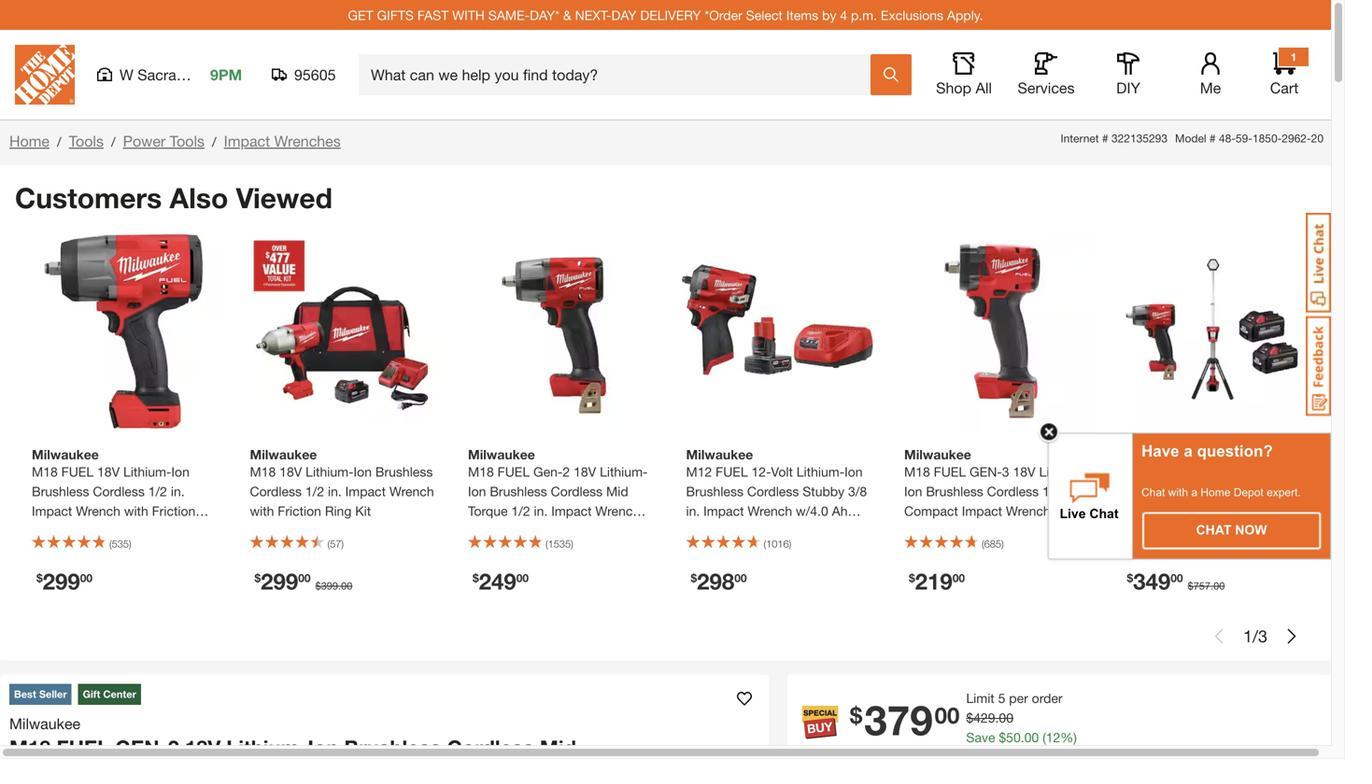 Task type: locate. For each thing, give the bounding box(es) containing it.
in.
[[171, 484, 185, 499], [328, 484, 342, 499], [1065, 484, 1079, 499], [534, 504, 548, 519], [686, 504, 700, 519], [1189, 504, 1203, 519]]

milwaukee m18 fuel gen-3 18v lithium- ion brushless cordless 1/2 in. compact impact wrench with friction ring (tool-only)
[[905, 447, 1088, 539]]

milwaukee link
[[9, 713, 88, 735]]

only) for 249
[[592, 523, 623, 539]]

0 horizontal spatial torque
[[468, 504, 508, 519]]

1 mid from the left
[[607, 484, 629, 499]]

1 vertical spatial home
[[1201, 486, 1231, 499]]

2 ) from the left
[[341, 538, 344, 550]]

milwaukee inside milwaukee m18 fuel gen-2 18v lithium- ion brushless cordless mid torque 1/2 in. impact wrench & tower light w/(2) 6.0ah batteries
[[1123, 447, 1190, 463]]

0 vertical spatial kit
[[355, 504, 371, 519]]

impact inside milwaukee m18 fuel gen-3 18v lithium- ion brushless cordless 1/2 in. compact impact wrench with friction ring (tool-only)
[[962, 504, 1003, 519]]

milwaukee inside milwaukee m18 fuel gen-2 18v lithium- ion brushless cordless mid torque 1/2 in. impact wrench w/friction ring (tool-only)
[[468, 447, 535, 463]]

best seller
[[14, 689, 67, 701]]

mid inside milwaukee m18 fuel gen-2 18v lithium- ion brushless cordless mid torque 1/2 in. impact wrench w/friction ring (tool-only)
[[607, 484, 629, 499]]

cordless inside milwaukee m18 fuel gen-2 18v lithium- ion brushless cordless mid torque 1/2 in. impact wrench w/friction ring (tool-only)
[[551, 484, 603, 499]]

question?
[[1198, 442, 1274, 460]]

0 horizontal spatial 299
[[43, 568, 80, 595]]

fuel
[[61, 464, 94, 480], [498, 464, 530, 480], [716, 464, 748, 480], [934, 464, 966, 480], [1152, 464, 1185, 480]]

cordless inside milwaukee m12 fuel 12-volt lithium-ion brushless cordless stubby 3/8 in. impact wrench w/4.0 ah starter kit
[[747, 484, 799, 499]]

2 fuel from the left
[[498, 464, 530, 480]]

lithium- up ( 535 )
[[123, 464, 171, 480]]

torque up w/friction
[[468, 504, 508, 519]]

friction inside milwaukee m18 18v lithium-ion brushless cordless 1/2 in. impact wrench with friction ring kit
[[278, 504, 321, 519]]

0 horizontal spatial #
[[1103, 132, 1109, 145]]

tools right power
[[170, 132, 205, 150]]

2 2 from the left
[[1218, 464, 1225, 480]]

$
[[36, 572, 43, 585], [255, 572, 261, 585], [473, 572, 479, 585], [691, 572, 697, 585], [909, 572, 916, 585], [1127, 572, 1134, 585], [315, 580, 321, 592], [1188, 580, 1194, 592], [850, 702, 863, 729], [967, 711, 974, 726], [999, 730, 1007, 746]]

1 2 from the left
[[563, 464, 570, 480]]

$ inside '$ 219 00'
[[909, 572, 916, 585]]

torque up tower
[[1123, 504, 1163, 519]]

2 only) from the left
[[592, 523, 623, 539]]

1 fuel from the left
[[61, 464, 94, 480]]

1/2 inside milwaukee m18 fuel gen-2 18v lithium- ion brushless cordless mid torque 1/2 in. impact wrench & tower light w/(2) 6.0ah batteries
[[1166, 504, 1185, 519]]

(
[[109, 538, 112, 550], [328, 538, 330, 550], [546, 538, 548, 550], [764, 538, 766, 550], [982, 538, 985, 550], [1200, 538, 1203, 550], [1043, 730, 1046, 746]]

torque inside milwaukee m18 fuel gen-2 18v lithium- ion brushless cordless mid torque 1/2 in. impact wrench w/friction ring (tool-only)
[[468, 504, 508, 519]]

ah
[[832, 504, 848, 519]]

kit inside milwaukee m18 18v lithium-ion brushless cordless 1/2 in. impact wrench with friction ring kit
[[355, 504, 371, 519]]

1 horizontal spatial 299
[[261, 568, 298, 595]]

kit
[[355, 504, 371, 519], [730, 523, 745, 539]]

ring inside milwaukee m18 fuel gen-2 18v lithium- ion brushless cordless mid torque 1/2 in. impact wrench w/friction ring (tool-only)
[[530, 523, 556, 539]]

ring left 685
[[952, 523, 979, 539]]

0 vertical spatial 1
[[1291, 50, 1297, 64]]

ion
[[171, 464, 190, 480], [354, 464, 372, 480], [845, 464, 863, 480], [468, 484, 486, 499], [905, 484, 923, 499], [1123, 484, 1141, 499]]

next slide image
[[1285, 629, 1300, 644]]

m18 inside milwaukee m18 fuel 18v lithium-ion brushless cordless 1/2 in. impact wrench with friction ring (tool-only)
[[32, 464, 58, 480]]

fuel for 298
[[716, 464, 748, 480]]

4 cordless from the left
[[747, 484, 799, 499]]

6 lithium- from the left
[[1255, 464, 1303, 480]]

& down expert.
[[1299, 504, 1307, 519]]

349
[[1134, 568, 1171, 595]]

) for 219
[[1002, 538, 1004, 550]]

6 cordless from the left
[[1206, 484, 1258, 499]]

model
[[1176, 132, 1207, 145]]

fuel for 219
[[934, 464, 966, 480]]

3 fuel from the left
[[716, 464, 748, 480]]

2 mid from the left
[[1261, 484, 1283, 499]]

gen-
[[970, 464, 1003, 480]]

(tool- inside milwaukee m18 fuel gen-3 18v lithium- ion brushless cordless 1/2 in. compact impact wrench with friction ring (tool-only)
[[982, 523, 1015, 539]]

5 fuel from the left
[[1152, 464, 1185, 480]]

1 vertical spatial 3
[[1259, 627, 1268, 647]]

1 (tool- from the left
[[62, 523, 95, 539]]

m18 for 219
[[905, 464, 931, 480]]

ring up $ 299 00
[[32, 523, 58, 539]]

18v inside milwaukee m18 fuel gen-2 18v lithium- ion brushless cordless mid torque 1/2 in. impact wrench w/friction ring (tool-only)
[[574, 464, 596, 480]]

1 horizontal spatial 1
[[1291, 50, 1297, 64]]

home left depot
[[1201, 486, 1231, 499]]

lithium-
[[123, 464, 171, 480], [306, 464, 354, 480], [600, 464, 648, 480], [797, 464, 845, 480], [1040, 464, 1088, 480], [1255, 464, 1303, 480]]

volt
[[771, 464, 793, 480]]

wrench
[[390, 484, 434, 499], [76, 504, 120, 519], [596, 504, 640, 519], [748, 504, 793, 519], [1006, 504, 1051, 519], [1250, 504, 1295, 519]]

tower
[[1123, 523, 1158, 539]]

chat
[[1197, 523, 1232, 538]]

1 299 from the left
[[43, 568, 80, 595]]

2 for 249
[[563, 464, 570, 480]]

fuel inside milwaukee m18 fuel 18v lithium-ion brushless cordless 1/2 in. impact wrench with friction ring (tool-only)
[[61, 464, 94, 480]]

m18
[[32, 464, 58, 480], [250, 464, 276, 480], [468, 464, 494, 480], [905, 464, 931, 480], [1123, 464, 1149, 480]]

1 horizontal spatial &
[[1299, 504, 1307, 519]]

(tool- for 249
[[560, 523, 592, 539]]

0 horizontal spatial 1
[[1244, 627, 1253, 647]]

4 18v from the left
[[1013, 464, 1036, 480]]

m18 inside milwaukee m18 18v lithium-ion brushless cordless 1/2 in. impact wrench with friction ring kit
[[250, 464, 276, 480]]

1
[[1291, 50, 1297, 64], [1244, 627, 1253, 647]]

3 only) from the left
[[1015, 523, 1045, 539]]

3 m18 from the left
[[468, 464, 494, 480]]

6 ) from the left
[[1226, 538, 1228, 550]]

cordless
[[93, 484, 145, 499], [250, 484, 302, 499], [551, 484, 603, 499], [747, 484, 799, 499], [987, 484, 1039, 499], [1206, 484, 1258, 499]]

cordless inside milwaukee m18 18v lithium-ion brushless cordless 1/2 in. impact wrench with friction ring kit
[[250, 484, 302, 499]]

( for milwaukee m18 18v lithium-ion brushless cordless 1/2 in. impact wrench with friction ring kit
[[328, 538, 330, 550]]

399
[[321, 580, 338, 592]]

1 vertical spatial &
[[1299, 504, 1307, 519]]

18v
[[97, 464, 120, 480], [280, 464, 302, 480], [574, 464, 596, 480], [1013, 464, 1036, 480], [1228, 464, 1251, 480]]

chat
[[1142, 486, 1166, 499]]

1 horizontal spatial 3
[[1259, 627, 1268, 647]]

1 ) from the left
[[129, 538, 131, 550]]

mid
[[607, 484, 629, 499], [1261, 484, 1283, 499]]

apply.
[[948, 7, 984, 23]]

in. inside milwaukee m18 fuel gen-2 18v lithium- ion brushless cordless mid torque 1/2 in. impact wrench & tower light w/(2) 6.0ah batteries
[[1189, 504, 1203, 519]]

. inside $ 349 00 $ 757 . 00
[[1211, 580, 1214, 592]]

gen- down the have a question?
[[1188, 464, 1218, 480]]

1 horizontal spatial kit
[[730, 523, 745, 539]]

2 up 1535
[[563, 464, 570, 480]]

5 ) from the left
[[1002, 538, 1004, 550]]

2 horizontal spatial friction
[[905, 523, 948, 539]]

1 only) from the left
[[95, 523, 125, 539]]

. down ( 57 )
[[338, 580, 341, 592]]

299
[[43, 568, 80, 595], [261, 568, 298, 595]]

w
[[120, 66, 133, 84]]

1 horizontal spatial 2
[[1218, 464, 1225, 480]]

ion inside milwaukee m18 fuel gen-2 18v lithium- ion brushless cordless mid torque 1/2 in. impact wrench & tower light w/(2) 6.0ah batteries
[[1123, 484, 1141, 499]]

322135293
[[1112, 132, 1168, 145]]

only) for 219
[[1015, 523, 1045, 539]]

m18 inside milwaukee m18 fuel gen-3 18v lithium- ion brushless cordless 1/2 in. compact impact wrench with friction ring (tool-only)
[[905, 464, 931, 480]]

a up w/(2)
[[1192, 486, 1198, 499]]

2 horizontal spatial only)
[[1015, 523, 1045, 539]]

home left tools link
[[9, 132, 50, 150]]

m12 fuel 12-volt lithium-ion brushless cordless stubby 3/8 in. impact wrench w/4.0 ah starter kit image
[[677, 230, 880, 434]]

a
[[1184, 442, 1193, 460], [1192, 486, 1198, 499]]

lithium- inside milwaukee m18 18v lithium-ion brushless cordless 1/2 in. impact wrench with friction ring kit
[[306, 464, 354, 480]]

3 ) from the left
[[571, 538, 574, 550]]

milwaukee for milwaukee m18 fuel 18v lithium-ion brushless cordless 1/2 in. impact wrench with friction ring (tool-only)
[[32, 447, 99, 463]]

fuel for 249
[[498, 464, 530, 480]]

brushless
[[376, 464, 433, 480], [32, 484, 89, 499], [490, 484, 547, 499], [686, 484, 744, 499], [926, 484, 984, 499], [1145, 484, 1202, 499]]

)
[[129, 538, 131, 550], [341, 538, 344, 550], [571, 538, 574, 550], [789, 538, 792, 550], [1002, 538, 1004, 550], [1226, 538, 1228, 550]]

2
[[563, 464, 570, 480], [1218, 464, 1225, 480]]

1 tools from the left
[[69, 132, 104, 150]]

wrench inside milwaukee m18 fuel gen-2 18v lithium- ion brushless cordless mid torque 1/2 in. impact wrench w/friction ring (tool-only)
[[596, 504, 640, 519]]

2 for $
[[1218, 464, 1225, 480]]

(tool- left 535
[[62, 523, 95, 539]]

m12
[[686, 464, 712, 480]]

0 horizontal spatial tools
[[69, 132, 104, 150]]

0 horizontal spatial &
[[563, 7, 572, 23]]

2 18v from the left
[[280, 464, 302, 480]]

2 tools from the left
[[170, 132, 205, 150]]

12-
[[752, 464, 771, 480]]

. left 12
[[1021, 730, 1025, 746]]

2 inside milwaukee m18 fuel gen-2 18v lithium- ion brushless cordless mid torque 1/2 in. impact wrench w/friction ring (tool-only)
[[563, 464, 570, 480]]

5 m18 from the left
[[1123, 464, 1149, 480]]

mid for 249
[[607, 484, 629, 499]]

(tool- inside milwaukee m18 fuel gen-2 18v lithium- ion brushless cordless mid torque 1/2 in. impact wrench w/friction ring (tool-only)
[[560, 523, 592, 539]]

1 horizontal spatial friction
[[278, 504, 321, 519]]

tools up customers
[[69, 132, 104, 150]]

2 inside milwaukee m18 fuel gen-2 18v lithium- ion brushless cordless mid torque 1/2 in. impact wrench & tower light w/(2) 6.0ah batteries
[[1218, 464, 1225, 480]]

internet
[[1061, 132, 1100, 145]]

gen- inside milwaukee m18 fuel gen-2 18v lithium- ion brushless cordless mid torque 1/2 in. impact wrench w/friction ring (tool-only)
[[534, 464, 563, 480]]

lithium- inside milwaukee m18 fuel gen-2 18v lithium- ion brushless cordless mid torque 1/2 in. impact wrench & tower light w/(2) 6.0ah batteries
[[1255, 464, 1303, 480]]

1 cordless from the left
[[93, 484, 145, 499]]

18v for 219
[[1013, 464, 1036, 480]]

1 torque from the left
[[468, 504, 508, 519]]

m18 inside milwaukee m18 fuel gen-2 18v lithium- ion brushless cordless mid torque 1/2 in. impact wrench w/friction ring (tool-only)
[[468, 464, 494, 480]]

/ left tools link
[[57, 134, 61, 150]]

2 torque from the left
[[1123, 504, 1163, 519]]

ring inside milwaukee m18 18v lithium-ion brushless cordless 1/2 in. impact wrench with friction ring kit
[[325, 504, 352, 519]]

stubby
[[803, 484, 845, 499]]

5 18v from the left
[[1228, 464, 1251, 480]]

lithium- up expert.
[[1255, 464, 1303, 480]]

$ 299 00 $ 399 . 00
[[255, 568, 353, 595]]

a right have
[[1184, 442, 1193, 460]]

4 m18 from the left
[[905, 464, 931, 480]]

m18 for 249
[[468, 464, 494, 480]]

lithium- left m12
[[600, 464, 648, 480]]

only) inside milwaukee m18 fuel gen-2 18v lithium- ion brushless cordless mid torque 1/2 in. impact wrench w/friction ring (tool-only)
[[592, 523, 623, 539]]

batteries
[[1123, 543, 1175, 558]]

1/2
[[148, 484, 167, 499], [305, 484, 324, 499], [1043, 484, 1062, 499], [512, 504, 530, 519], [1166, 504, 1185, 519]]

mid inside milwaukee m18 fuel gen-2 18v lithium- ion brushless cordless mid torque 1/2 in. impact wrench & tower light w/(2) 6.0ah batteries
[[1261, 484, 1283, 499]]

best
[[14, 689, 36, 701]]

&
[[563, 7, 572, 23], [1299, 504, 1307, 519]]

1 horizontal spatial mid
[[1261, 484, 1283, 499]]

0 horizontal spatial friction
[[152, 504, 196, 519]]

save
[[967, 730, 996, 746]]

milwaukee for milwaukee m18 fuel gen-3 18v lithium- ion brushless cordless 1/2 in. compact impact wrench with friction ring (tool-only)
[[905, 447, 972, 463]]

00 inside $ 249 00
[[517, 572, 529, 585]]

1 vertical spatial kit
[[730, 523, 745, 539]]

brushless inside milwaukee m18 18v lithium-ion brushless cordless 1/2 in. impact wrench with friction ring kit
[[376, 464, 433, 480]]

1 horizontal spatial #
[[1210, 132, 1216, 145]]

18v for 249
[[574, 464, 596, 480]]

1 m18 from the left
[[32, 464, 58, 480]]

2 # from the left
[[1210, 132, 1216, 145]]

lithium- inside milwaukee m18 fuel gen-3 18v lithium- ion brushless cordless 1/2 in. compact impact wrench with friction ring (tool-only)
[[1040, 464, 1088, 480]]

impact inside milwaukee m18 fuel 18v lithium-ion brushless cordless 1/2 in. impact wrench with friction ring (tool-only)
[[32, 504, 72, 519]]

with inside milwaukee m18 fuel gen-3 18v lithium- ion brushless cordless 1/2 in. compact impact wrench with friction ring (tool-only)
[[1055, 504, 1079, 519]]

298
[[697, 568, 735, 595]]

0 horizontal spatial 2
[[563, 464, 570, 480]]

/ left next slide icon
[[1253, 627, 1259, 647]]

lithium- up stubby
[[797, 464, 845, 480]]

lithium- right gen-
[[1040, 464, 1088, 480]]

milwaukee inside milwaukee m18 18v lithium-ion brushless cordless 1/2 in. impact wrench with friction ring kit
[[250, 447, 317, 463]]

2 lithium- from the left
[[306, 464, 354, 480]]

fuel inside milwaukee m12 fuel 12-volt lithium-ion brushless cordless stubby 3/8 in. impact wrench w/4.0 ah starter kit
[[716, 464, 748, 480]]

1 horizontal spatial torque
[[1123, 504, 1163, 519]]

per
[[1010, 691, 1029, 706]]

3 up ( 685 )
[[1002, 464, 1010, 480]]

3
[[1002, 464, 1010, 480], [1259, 627, 1268, 647]]

1850-
[[1253, 132, 1282, 145]]

2 up chat with a home depot expert.
[[1218, 464, 1225, 480]]

2 horizontal spatial (tool-
[[982, 523, 1015, 539]]

1 horizontal spatial (tool-
[[560, 523, 592, 539]]

) for 298
[[789, 538, 792, 550]]

w/4.0
[[796, 504, 829, 519]]

with inside milwaukee m18 18v lithium-ion brushless cordless 1/2 in. impact wrench with friction ring kit
[[250, 504, 274, 519]]

1 horizontal spatial gen-
[[1188, 464, 1218, 480]]

now
[[1236, 523, 1268, 538]]

0 horizontal spatial (tool-
[[62, 523, 95, 539]]

m18 fuel gen-2 18v lithium-ion brushless cordless mid torque 1/2 in. impact wrench w/friction ring (tool-only) image
[[459, 230, 662, 434]]

2 299 from the left
[[261, 568, 298, 595]]

(tool- for 219
[[982, 523, 1015, 539]]

4 fuel from the left
[[934, 464, 966, 480]]

( 685 )
[[982, 538, 1004, 550]]

wrench inside milwaukee m12 fuel 12-volt lithium-ion brushless cordless stubby 3/8 in. impact wrench w/4.0 ah starter kit
[[748, 504, 793, 519]]

milwaukee m18 fuel 18v lithium-ion brushless cordless 1/2 in. impact wrench with friction ring (tool-only)
[[32, 447, 196, 539]]

have
[[1142, 442, 1180, 460]]

in. inside milwaukee m12 fuel 12-volt lithium-ion brushless cordless stubby 3/8 in. impact wrench w/4.0 ah starter kit
[[686, 504, 700, 519]]

1 18v from the left
[[97, 464, 120, 480]]

gen- inside milwaukee m18 fuel gen-2 18v lithium- ion brushless cordless mid torque 1/2 in. impact wrench & tower light w/(2) 6.0ah batteries
[[1188, 464, 1218, 480]]

ion inside milwaukee m18 fuel gen-2 18v lithium- ion brushless cordless mid torque 1/2 in. impact wrench w/friction ring (tool-only)
[[468, 484, 486, 499]]

# left 48-
[[1210, 132, 1216, 145]]

3 18v from the left
[[574, 464, 596, 480]]

4 ) from the left
[[789, 538, 792, 550]]

1 gen- from the left
[[534, 464, 563, 480]]

( for milwaukee m18 fuel gen-2 18v lithium- ion brushless cordless mid torque 1/2 in. impact wrench w/friction ring (tool-only)
[[546, 538, 548, 550]]

) for 299
[[129, 538, 131, 550]]

(tool- down gen-
[[982, 523, 1015, 539]]

2 (tool- from the left
[[560, 523, 592, 539]]

5 lithium- from the left
[[1040, 464, 1088, 480]]

3 lithium- from the left
[[600, 464, 648, 480]]

2 gen- from the left
[[1188, 464, 1218, 480]]

2 cordless from the left
[[250, 484, 302, 499]]

friction inside milwaukee m18 fuel gen-3 18v lithium- ion brushless cordless 1/2 in. compact impact wrench with friction ring (tool-only)
[[905, 523, 948, 539]]

# right internet
[[1103, 132, 1109, 145]]

w/friction
[[468, 523, 526, 539]]

0 vertical spatial 3
[[1002, 464, 1010, 480]]

(tool- right w/friction
[[560, 523, 592, 539]]

expert.
[[1267, 486, 1302, 499]]

1 horizontal spatial tools
[[170, 132, 205, 150]]

0 horizontal spatial only)
[[95, 523, 125, 539]]

5 cordless from the left
[[987, 484, 1039, 499]]

milwaukee inside milwaukee m18 fuel gen-3 18v lithium- ion brushless cordless 1/2 in. compact impact wrench with friction ring (tool-only)
[[905, 447, 972, 463]]

0 horizontal spatial 3
[[1002, 464, 1010, 480]]

depot
[[1234, 486, 1264, 499]]

chat now link
[[1144, 514, 1320, 549]]

299 for $ 299 00 $ 399 . 00
[[261, 568, 298, 595]]

0 horizontal spatial kit
[[355, 504, 371, 519]]

m18 fuel gen-3 18v lithium-ion brushless cordless 1/2 in. compact impact wrench with friction ring (tool-only) image
[[895, 230, 1099, 434]]

lithium- up ( 57 )
[[306, 464, 354, 480]]

4 lithium- from the left
[[797, 464, 845, 480]]

wrench inside milwaukee m18 fuel gen-2 18v lithium- ion brushless cordless mid torque 1/2 in. impact wrench & tower light w/(2) 6.0ah batteries
[[1250, 504, 1295, 519]]

$ inside $ 249 00
[[473, 572, 479, 585]]

lithium- inside milwaukee m18 fuel gen-2 18v lithium- ion brushless cordless mid torque 1/2 in. impact wrench w/friction ring (tool-only)
[[600, 464, 648, 480]]

impact inside milwaukee m18 fuel gen-2 18v lithium- ion brushless cordless mid torque 1/2 in. impact wrench w/friction ring (tool-only)
[[552, 504, 592, 519]]

ring up 57
[[325, 504, 352, 519]]

torque inside milwaukee m18 fuel gen-2 18v lithium- ion brushless cordless mid torque 1/2 in. impact wrench & tower light w/(2) 6.0ah batteries
[[1123, 504, 1163, 519]]

1 lithium- from the left
[[123, 464, 171, 480]]

95605 button
[[272, 65, 336, 84]]

day
[[612, 7, 637, 23]]

impact inside milwaukee m12 fuel 12-volt lithium-ion brushless cordless stubby 3/8 in. impact wrench w/4.0 ah starter kit
[[704, 504, 744, 519]]

gen- up 1535
[[534, 464, 563, 480]]

in. inside milwaukee m18 fuel gen-2 18v lithium- ion brushless cordless mid torque 1/2 in. impact wrench w/friction ring (tool-only)
[[534, 504, 548, 519]]

2 m18 from the left
[[250, 464, 276, 480]]

3 (tool- from the left
[[982, 523, 1015, 539]]

in. inside milwaukee m18 18v lithium-ion brushless cordless 1/2 in. impact wrench with friction ring kit
[[328, 484, 342, 499]]

3 left next slide icon
[[1259, 627, 1268, 647]]

only) inside milwaukee m18 fuel gen-3 18v lithium- ion brushless cordless 1/2 in. compact impact wrench with friction ring (tool-only)
[[1015, 523, 1045, 539]]

friction inside milwaukee m18 fuel 18v lithium-ion brushless cordless 1/2 in. impact wrench with friction ring (tool-only)
[[152, 504, 196, 519]]

torque
[[468, 504, 508, 519], [1123, 504, 1163, 519]]

1 right this is the first slide image
[[1244, 627, 1253, 647]]

center
[[103, 689, 136, 701]]

3 cordless from the left
[[551, 484, 603, 499]]

all
[[976, 79, 992, 97]]

w/(2)
[[1194, 523, 1222, 539]]

0 horizontal spatial home
[[9, 132, 50, 150]]

milwaukee inside milwaukee m12 fuel 12-volt lithium-ion brushless cordless stubby 3/8 in. impact wrench w/4.0 ah starter kit
[[686, 447, 753, 463]]

/ right tools link
[[111, 134, 116, 150]]

ring right w/friction
[[530, 523, 556, 539]]

limit 5 per order $ 429 . 00 save $ 50 . 00 ( 12 %)
[[967, 691, 1077, 746]]

gen- for $
[[1188, 464, 1218, 480]]

. down 1667
[[1211, 580, 1214, 592]]

00
[[80, 572, 93, 585], [298, 572, 311, 585], [517, 572, 529, 585], [735, 572, 747, 585], [953, 572, 965, 585], [1171, 572, 1184, 585], [341, 580, 353, 592], [1214, 580, 1225, 592], [935, 702, 960, 729], [999, 711, 1014, 726], [1025, 730, 1039, 746]]

live chat image
[[1306, 213, 1332, 313]]

also
[[170, 181, 228, 214]]

18v inside milwaukee m18 fuel gen-3 18v lithium- ion brushless cordless 1/2 in. compact impact wrench with friction ring (tool-only)
[[1013, 464, 1036, 480]]

cordless inside milwaukee m18 fuel 18v lithium-ion brushless cordless 1/2 in. impact wrench with friction ring (tool-only)
[[93, 484, 145, 499]]

milwaukee inside milwaukee m18 fuel 18v lithium-ion brushless cordless 1/2 in. impact wrench with friction ring (tool-only)
[[32, 447, 99, 463]]

home
[[9, 132, 50, 150], [1201, 486, 1231, 499]]

0 horizontal spatial gen-
[[534, 464, 563, 480]]

& right the "day*"
[[563, 7, 572, 23]]

0 horizontal spatial mid
[[607, 484, 629, 499]]

1 horizontal spatial only)
[[592, 523, 623, 539]]

/
[[57, 134, 61, 150], [111, 134, 116, 150], [212, 134, 217, 150], [1253, 627, 1259, 647]]

viewed
[[236, 181, 333, 214]]

1 up cart
[[1291, 50, 1297, 64]]



Task type: describe. For each thing, give the bounding box(es) containing it.
impact inside milwaukee m18 fuel gen-2 18v lithium- ion brushless cordless mid torque 1/2 in. impact wrench & tower light w/(2) 6.0ah batteries
[[1206, 504, 1247, 519]]

brushless inside milwaukee m18 fuel gen-2 18v lithium- ion brushless cordless mid torque 1/2 in. impact wrench & tower light w/(2) 6.0ah batteries
[[1145, 484, 1202, 499]]

1/2 inside milwaukee m18 fuel gen-3 18v lithium- ion brushless cordless 1/2 in. compact impact wrench with friction ring (tool-only)
[[1043, 484, 1062, 499]]

1/2 inside milwaukee m18 18v lithium-ion brushless cordless 1/2 in. impact wrench with friction ring kit
[[305, 484, 324, 499]]

brushless inside milwaukee m18 fuel 18v lithium-ion brushless cordless 1/2 in. impact wrench with friction ring (tool-only)
[[32, 484, 89, 499]]

p.m.
[[851, 7, 878, 23]]

429
[[974, 711, 996, 726]]

gifts
[[377, 7, 414, 23]]

( for milwaukee m18 fuel 18v lithium-ion brushless cordless 1/2 in. impact wrench with friction ring (tool-only)
[[109, 538, 112, 550]]

( 1535 )
[[546, 538, 574, 550]]

milwaukee for milwaukee m18 fuel gen-2 18v lithium- ion brushless cordless mid torque 1/2 in. impact wrench & tower light w/(2) 6.0ah batteries
[[1123, 447, 1190, 463]]

chat now
[[1197, 523, 1268, 538]]

me button
[[1181, 52, 1241, 97]]

00 inside $ 299 00
[[80, 572, 93, 585]]

gen- for 249
[[534, 464, 563, 480]]

$ 249 00
[[473, 568, 529, 595]]

milwaukee m12 fuel 12-volt lithium-ion brushless cordless stubby 3/8 in. impact wrench w/4.0 ah starter kit
[[686, 447, 867, 539]]

get gifts fast with same-day* & next-day delivery *order select items by 4 p.m. exclusions apply.
[[348, 7, 984, 23]]

219
[[916, 568, 953, 595]]

$ 298 00
[[691, 568, 747, 595]]

( for milwaukee m18 fuel gen-3 18v lithium- ion brushless cordless 1/2 in. compact impact wrench with friction ring (tool-only)
[[982, 538, 985, 550]]

m18 18v lithium-ion brushless cordless 1/2 in. impact wrench with friction ring kit image
[[241, 230, 444, 434]]

seller
[[39, 689, 67, 701]]

milwaukee m18 18v lithium-ion brushless cordless 1/2 in. impact wrench with friction ring kit
[[250, 447, 434, 519]]

*order
[[705, 7, 743, 23]]

gift
[[83, 689, 100, 701]]

w sacramento 9pm
[[120, 66, 242, 84]]

cart 1
[[1271, 50, 1299, 97]]

customers also viewed
[[15, 181, 333, 214]]

1/2 inside milwaukee m18 fuel 18v lithium-ion brushless cordless 1/2 in. impact wrench with friction ring (tool-only)
[[148, 484, 167, 499]]

add to list image
[[737, 692, 752, 707]]

0 vertical spatial home
[[9, 132, 50, 150]]

milwaukee m18 fuel gen-2 18v lithium- ion brushless cordless mid torque 1/2 in. impact wrench & tower light w/(2) 6.0ah batteries
[[1123, 447, 1307, 558]]

1 vertical spatial 1
[[1244, 627, 1253, 647]]

What can we help you find today? search field
[[371, 55, 870, 94]]

brushless inside milwaukee m18 fuel gen-3 18v lithium- ion brushless cordless 1/2 in. compact impact wrench with friction ring (tool-only)
[[926, 484, 984, 499]]

( 1016 )
[[764, 538, 792, 550]]

sacramento
[[138, 66, 219, 84]]

m18 for 299
[[32, 464, 58, 480]]

services
[[1018, 79, 1075, 97]]

customers
[[15, 181, 162, 214]]

$ 299 00
[[36, 568, 93, 595]]

ion inside milwaukee m12 fuel 12-volt lithium-ion brushless cordless stubby 3/8 in. impact wrench w/4.0 ah starter kit
[[845, 464, 863, 480]]

fuel for 299
[[61, 464, 94, 480]]

limit
[[967, 691, 995, 706]]

1016
[[766, 538, 789, 550]]

3/8
[[849, 484, 867, 499]]

( for milwaukee m12 fuel 12-volt lithium-ion brushless cordless stubby 3/8 in. impact wrench w/4.0 ah starter kit
[[764, 538, 766, 550]]

wrench inside milwaukee m18 fuel gen-3 18v lithium- ion brushless cordless 1/2 in. compact impact wrench with friction ring (tool-only)
[[1006, 504, 1051, 519]]

cart
[[1271, 79, 1299, 97]]

95605
[[294, 66, 336, 84]]

fuel inside milwaukee m18 fuel gen-2 18v lithium- ion brushless cordless mid torque 1/2 in. impact wrench & tower light w/(2) 6.0ah batteries
[[1152, 464, 1185, 480]]

mid for $
[[1261, 484, 1283, 499]]

379
[[865, 696, 933, 745]]

ring inside milwaukee m18 fuel 18v lithium-ion brushless cordless 1/2 in. impact wrench with friction ring (tool-only)
[[32, 523, 58, 539]]

wrenches
[[274, 132, 341, 150]]

. down 5
[[996, 711, 999, 726]]

$ 349 00 $ 757 . 00
[[1127, 568, 1225, 595]]

cordless inside milwaukee m18 fuel gen-2 18v lithium- ion brushless cordless mid torque 1/2 in. impact wrench & tower light w/(2) 6.0ah batteries
[[1206, 484, 1258, 499]]

select
[[746, 7, 783, 23]]

6.0ah
[[1226, 523, 1260, 539]]

wrench inside milwaukee m18 18v lithium-ion brushless cordless 1/2 in. impact wrench with friction ring kit
[[390, 484, 434, 499]]

items
[[787, 7, 819, 23]]

kit inside milwaukee m12 fuel 12-volt lithium-ion brushless cordless stubby 3/8 in. impact wrench w/4.0 ah starter kit
[[730, 523, 745, 539]]

249
[[479, 568, 517, 595]]

ion inside milwaukee m18 fuel gen-3 18v lithium- ion brushless cordless 1/2 in. compact impact wrench with friction ring (tool-only)
[[905, 484, 923, 499]]

feedback link image
[[1306, 316, 1332, 417]]

wrench inside milwaukee m18 fuel 18v lithium-ion brushless cordless 1/2 in. impact wrench with friction ring (tool-only)
[[76, 504, 120, 519]]

compact
[[905, 504, 959, 519]]

(tool- inside milwaukee m18 fuel 18v lithium-ion brushless cordless 1/2 in. impact wrench with friction ring (tool-only)
[[62, 523, 95, 539]]

18v for $
[[1228, 464, 1251, 480]]

ion inside milwaukee m18 fuel 18v lithium-ion brushless cordless 1/2 in. impact wrench with friction ring (tool-only)
[[171, 464, 190, 480]]

shop
[[936, 79, 972, 97]]

impact inside milwaukee m18 18v lithium-ion brushless cordless 1/2 in. impact wrench with friction ring kit
[[345, 484, 386, 499]]

milwaukee for milwaukee m18 fuel gen-2 18v lithium- ion brushless cordless mid torque 1/2 in. impact wrench w/friction ring (tool-only)
[[468, 447, 535, 463]]

have a question?
[[1142, 442, 1274, 460]]

brushless inside milwaukee m12 fuel 12-volt lithium-ion brushless cordless stubby 3/8 in. impact wrench w/4.0 ah starter kit
[[686, 484, 744, 499]]

with inside milwaukee m18 fuel 18v lithium-ion brushless cordless 1/2 in. impact wrench with friction ring (tool-only)
[[124, 504, 148, 519]]

685
[[985, 538, 1002, 550]]

1 # from the left
[[1103, 132, 1109, 145]]

12
[[1046, 730, 1061, 746]]

m18 inside milwaukee m18 fuel gen-2 18v lithium- ion brushless cordless mid torque 1/2 in. impact wrench & tower light w/(2) 6.0ah batteries
[[1123, 464, 1149, 480]]

00 inside $ 379 00
[[935, 702, 960, 729]]

535
[[112, 538, 129, 550]]

) for 249
[[571, 538, 574, 550]]

18v inside milwaukee m18 fuel 18v lithium-ion brushless cordless 1/2 in. impact wrench with friction ring (tool-only)
[[97, 464, 120, 480]]

00 inside $ 298 00
[[735, 572, 747, 585]]

milwaukee m18 fuel gen-2 18v lithium- ion brushless cordless mid torque 1/2 in. impact wrench w/friction ring (tool-only)
[[468, 447, 648, 539]]

( 57 )
[[328, 538, 344, 550]]

1 horizontal spatial home
[[1201, 486, 1231, 499]]

delivery
[[640, 7, 701, 23]]

3 inside milwaukee m18 fuel gen-3 18v lithium- ion brushless cordless 1/2 in. compact impact wrench with friction ring (tool-only)
[[1002, 464, 1010, 480]]

ring inside milwaukee m18 fuel gen-3 18v lithium- ion brushless cordless 1/2 in. compact impact wrench with friction ring (tool-only)
[[952, 523, 979, 539]]

1 / 3
[[1244, 627, 1268, 647]]

starter
[[686, 523, 726, 539]]

m18 fuel 18v lithium-ion brushless cordless 1/2 in. impact wrench with friction ring (tool-only) image
[[22, 230, 226, 434]]

day*
[[530, 7, 560, 23]]

20
[[1312, 132, 1324, 145]]

2962-
[[1282, 132, 1312, 145]]

0 vertical spatial a
[[1184, 442, 1193, 460]]

ion inside milwaukee m18 18v lithium-ion brushless cordless 1/2 in. impact wrench with friction ring kit
[[354, 464, 372, 480]]

%)
[[1061, 730, 1077, 746]]

lithium- inside milwaukee m12 fuel 12-volt lithium-ion brushless cordless stubby 3/8 in. impact wrench w/4.0 ah starter kit
[[797, 464, 845, 480]]

( inside limit 5 per order $ 429 . 00 save $ 50 . 00 ( 12 %)
[[1043, 730, 1046, 746]]

50
[[1007, 730, 1021, 746]]

( 535 )
[[109, 538, 131, 550]]

with
[[452, 7, 485, 23]]

1/2 inside milwaukee m18 fuel gen-2 18v lithium- ion brushless cordless mid torque 1/2 in. impact wrench w/friction ring (tool-only)
[[512, 504, 530, 519]]

( 1667 )
[[1200, 538, 1228, 550]]

$ inside $ 299 00
[[36, 572, 43, 585]]

/ right power tools link at left
[[212, 134, 217, 150]]

$ inside $ 298 00
[[691, 572, 697, 585]]

0 vertical spatial &
[[563, 7, 572, 23]]

lithium- inside milwaukee m18 fuel 18v lithium-ion brushless cordless 1/2 in. impact wrench with friction ring (tool-only)
[[123, 464, 171, 480]]

5
[[999, 691, 1006, 706]]

exclusions
[[881, 7, 944, 23]]

m18 fuel gen-2 18v lithium-ion brushless cordless mid torque 1/2 in. impact wrench & tower light w/(2) 6.0ah batteries image
[[1113, 230, 1317, 434]]

home link
[[9, 132, 50, 150]]

the home depot logo image
[[15, 45, 75, 105]]

57
[[330, 538, 341, 550]]

$ inside $ 379 00
[[850, 702, 863, 729]]

in. inside milwaukee m18 fuel gen-3 18v lithium- ion brushless cordless 1/2 in. compact impact wrench with friction ring (tool-only)
[[1065, 484, 1079, 499]]

services button
[[1017, 52, 1077, 97]]

order
[[1032, 691, 1063, 706]]

this is the first slide image
[[1212, 629, 1227, 644]]

. inside $ 299 00 $ 399 . 00
[[338, 580, 341, 592]]

299 for $ 299 00
[[43, 568, 80, 595]]

in. inside milwaukee m18 fuel 18v lithium-ion brushless cordless 1/2 in. impact wrench with friction ring (tool-only)
[[171, 484, 185, 499]]

diy button
[[1099, 52, 1159, 97]]

milwaukee for milwaukee m18 18v lithium-ion brushless cordless 1/2 in. impact wrench with friction ring kit
[[250, 447, 317, 463]]

shop all button
[[935, 52, 994, 97]]

get
[[348, 7, 373, 23]]

( for milwaukee m18 fuel gen-2 18v lithium- ion brushless cordless mid torque 1/2 in. impact wrench & tower light w/(2) 6.0ah batteries
[[1200, 538, 1203, 550]]

torque for 249
[[468, 504, 508, 519]]

torque for $
[[1123, 504, 1163, 519]]

59-
[[1236, 132, 1253, 145]]

shop all
[[936, 79, 992, 97]]

$ 219 00
[[909, 568, 965, 595]]

1 inside cart 1
[[1291, 50, 1297, 64]]

only) inside milwaukee m18 fuel 18v lithium-ion brushless cordless 1/2 in. impact wrench with friction ring (tool-only)
[[95, 523, 125, 539]]

1 vertical spatial a
[[1192, 486, 1198, 499]]

48-
[[1219, 132, 1236, 145]]

18v inside milwaukee m18 18v lithium-ion brushless cordless 1/2 in. impact wrench with friction ring kit
[[280, 464, 302, 480]]

brushless inside milwaukee m18 fuel gen-2 18v lithium- ion brushless cordless mid torque 1/2 in. impact wrench w/friction ring (tool-only)
[[490, 484, 547, 499]]

impact wrenches link
[[224, 132, 341, 150]]

00 inside '$ 219 00'
[[953, 572, 965, 585]]

757
[[1194, 580, 1211, 592]]

& inside milwaukee m18 fuel gen-2 18v lithium- ion brushless cordless mid torque 1/2 in. impact wrench & tower light w/(2) 6.0ah batteries
[[1299, 504, 1307, 519]]

by
[[822, 7, 837, 23]]

fast
[[418, 7, 449, 23]]

4
[[840, 7, 848, 23]]

me
[[1201, 79, 1222, 97]]

cordless inside milwaukee m18 fuel gen-3 18v lithium- ion brushless cordless 1/2 in. compact impact wrench with friction ring (tool-only)
[[987, 484, 1039, 499]]

milwaukee for milwaukee m12 fuel 12-volt lithium-ion brushless cordless stubby 3/8 in. impact wrench w/4.0 ah starter kit
[[686, 447, 753, 463]]

gift center
[[83, 689, 136, 701]]

1535
[[548, 538, 571, 550]]

milwaukee for milwaukee
[[9, 715, 81, 733]]



Task type: vqa. For each thing, say whether or not it's contained in the screenshot.
Store's to
no



